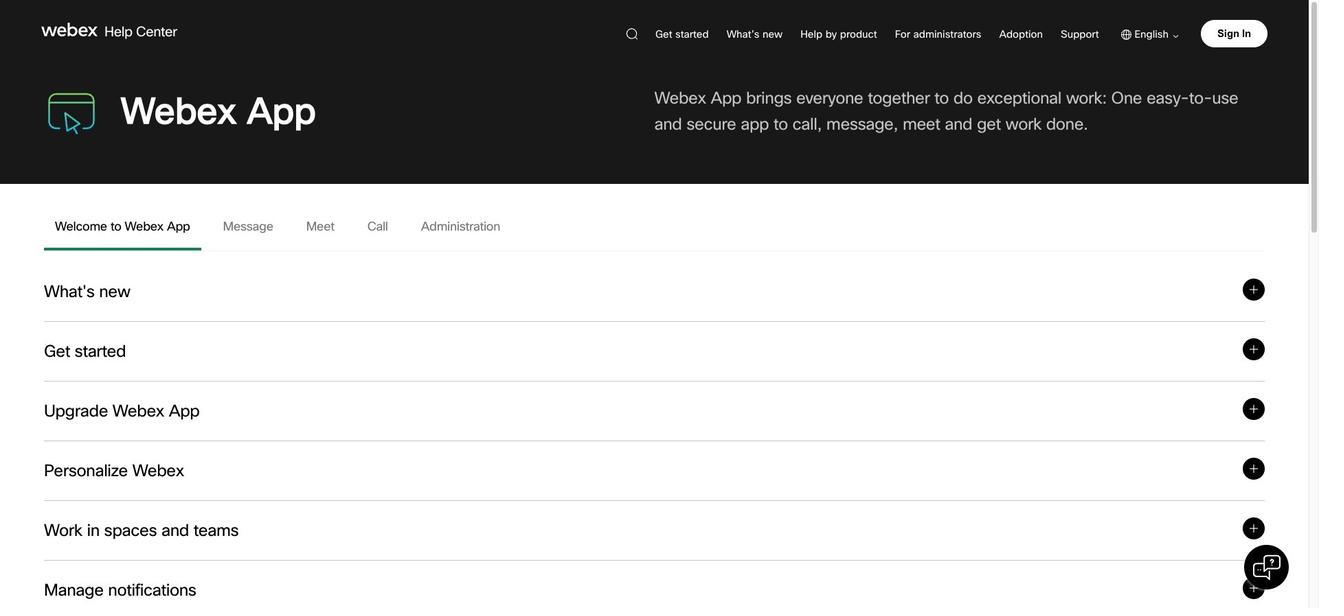 Task type: describe. For each thing, give the bounding box(es) containing it.
arrow image
[[1169, 35, 1179, 38]]

webex logo image
[[41, 23, 98, 36]]

search icon image
[[626, 28, 638, 40]]



Task type: locate. For each thing, give the bounding box(es) containing it.
landing icon image
[[44, 84, 99, 139]]

chat help image
[[1253, 554, 1281, 582]]



